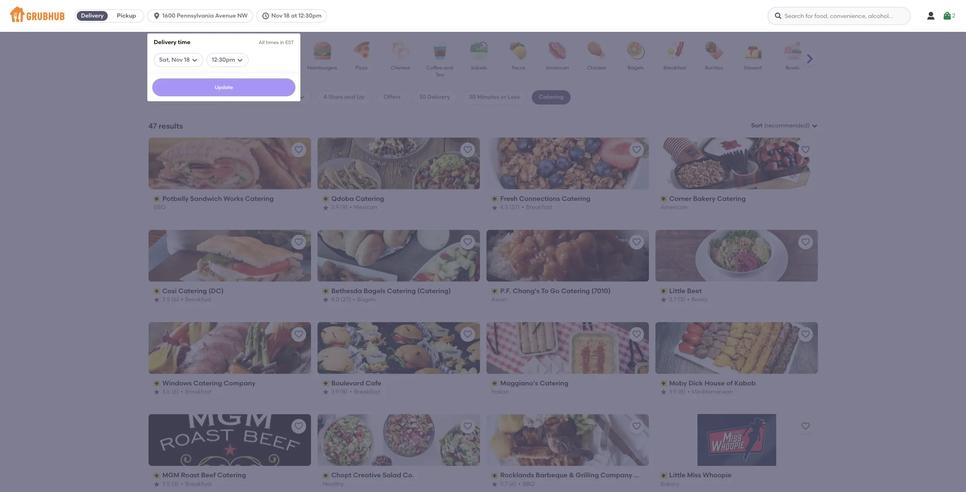 Task type: describe. For each thing, give the bounding box(es) containing it.
subscription pass image for corner bakery catering
[[661, 196, 668, 202]]

(7010)
[[592, 287, 611, 295]]

subscription pass image for bethesda bagels catering (catering)
[[322, 288, 330, 294]]

beef
[[201, 471, 216, 479]]

star icon image for little
[[661, 297, 667, 303]]

est
[[285, 40, 294, 45]]

individually packaged
[[155, 94, 218, 101]]

0 horizontal spatial and
[[344, 94, 355, 101]]

pickup
[[117, 12, 136, 19]]

subscription pass image for chopt creative salad co.
[[322, 473, 330, 479]]

rocklands barbeque & grilling company catering link
[[492, 471, 663, 480]]

3.6 (6)
[[162, 388, 179, 395]]

kabob
[[735, 379, 756, 387]]

breakfast down breakfast 'image'
[[664, 65, 687, 71]]

little miss whoopie
[[669, 471, 732, 479]]

tea
[[436, 72, 444, 78]]

0 horizontal spatial bbq
[[153, 204, 166, 211]]

12:30pm inside button
[[299, 12, 322, 19]]

star icon image for fresh
[[492, 204, 498, 211]]

nov inside nov 18 at 12:30pm button
[[272, 12, 283, 19]]

burritos image
[[700, 42, 729, 60]]

0 vertical spatial bagels
[[628, 65, 644, 71]]

attendees
[[268, 94, 297, 101]]

number of attendees
[[237, 94, 297, 101]]

svg image for nov 18 at 12:30pm
[[262, 12, 270, 20]]

to
[[541, 287, 549, 295]]

save this restaurant image for cosi catering (dc)
[[294, 237, 304, 247]]

delivery for delivery
[[81, 12, 104, 19]]

bowls image
[[779, 42, 807, 60]]

windows
[[162, 379, 192, 387]]

save this restaurant button for maggiano's catering
[[630, 327, 644, 342]]

corner bakery catering
[[669, 195, 746, 202]]

little for little beet
[[669, 287, 686, 295]]

italian
[[492, 388, 509, 395]]

(6) for windows
[[171, 388, 179, 395]]

0 horizontal spatial bakery
[[661, 481, 679, 488]]

times
[[266, 40, 279, 45]]

nov 18 at 12:30pm button
[[256, 9, 330, 22]]

save this restaurant image for mgm roast beef catering
[[294, 422, 304, 431]]

4.0
[[331, 296, 339, 303]]

• breakfast for mgm
[[181, 481, 212, 488]]

save this restaurant button for mgm roast beef catering
[[291, 419, 306, 434]]

fresh connections catering
[[500, 195, 591, 202]]

little miss whoopie link
[[661, 471, 813, 480]]

star icon image for bethesda
[[322, 297, 329, 303]]

3.7 for rocklands barbeque & grilling company catering
[[500, 481, 508, 488]]

0 horizontal spatial nov
[[172, 56, 183, 63]]

windows catering company link
[[153, 379, 306, 388]]

number
[[237, 94, 259, 101]]

or
[[501, 94, 507, 101]]

• for moby
[[688, 388, 690, 395]]

roast
[[181, 471, 199, 479]]

and inside 'coffee and tea'
[[444, 65, 453, 71]]

time
[[178, 39, 191, 46]]

• for mgm
[[181, 481, 183, 488]]

0 vertical spatial healthy
[[235, 65, 253, 71]]

all
[[259, 40, 265, 45]]

pickup button
[[109, 9, 144, 22]]

save this restaurant button for p.f. chang's to go catering (7010)
[[630, 235, 644, 249]]

save this restaurant button for corner bakery catering
[[799, 142, 813, 157]]

• for qdoba
[[350, 204, 352, 211]]

subscription pass image for little beet
[[661, 288, 668, 294]]

1600 pennsylvania avenue nw button
[[147, 9, 256, 22]]

all times in est
[[259, 40, 294, 45]]

little for little miss whoopie
[[669, 471, 686, 479]]

maggiano's
[[500, 379, 538, 387]]

3.5 for cosi catering (dc)
[[162, 296, 170, 303]]

tacos image
[[504, 42, 533, 60]]

delivery for delivery time
[[154, 39, 177, 46]]

(9)
[[340, 204, 348, 211]]

works
[[223, 195, 243, 202]]

subscription pass image for rocklands barbeque & grilling company catering
[[492, 473, 499, 479]]

&
[[569, 471, 574, 479]]

maggiano's catering
[[500, 379, 569, 387]]

little beet link
[[661, 287, 813, 296]]

of inside moby dick house of kabob link
[[727, 379, 733, 387]]

chopt
[[331, 471, 352, 479]]

sat,
[[159, 56, 170, 63]]

national
[[149, 65, 169, 71]]

breakfast for beef
[[185, 481, 212, 488]]

dessert image
[[739, 42, 768, 60]]

moby
[[669, 379, 687, 387]]

little miss whoopie logo image
[[698, 414, 776, 466]]

save this restaurant image for little beet
[[801, 237, 811, 247]]

hamburgers
[[308, 65, 337, 71]]

whoopie
[[703, 471, 732, 479]]

qdoba catering
[[331, 195, 384, 202]]

• mexican
[[350, 204, 377, 211]]

4 stars and up
[[324, 94, 365, 101]]

1600 pennsylvania avenue nw
[[163, 12, 248, 19]]

tacos
[[511, 65, 525, 71]]

0 vertical spatial bakery
[[693, 195, 716, 202]]

national picks
[[149, 65, 182, 71]]

save this restaurant button for boulevard cafe
[[460, 327, 475, 342]]

47
[[148, 121, 157, 131]]

3.9 (9)
[[331, 204, 348, 211]]

star icon image for moby
[[661, 389, 667, 395]]

barbeque
[[536, 471, 568, 479]]

update button
[[152, 78, 296, 96]]

co.
[[403, 471, 414, 479]]

pizza
[[356, 65, 368, 71]]

mexican image
[[269, 42, 298, 60]]

save this restaurant image for corner bakery catering
[[801, 145, 811, 155]]

beet
[[687, 287, 702, 295]]

3.9 for qdoba catering
[[331, 204, 339, 211]]

• bagels
[[353, 296, 376, 303]]

star icon image for windows
[[153, 389, 160, 395]]

coffee
[[427, 65, 443, 71]]

qdoba catering link
[[322, 194, 475, 204]]

bagels for • bagels
[[357, 296, 376, 303]]

delivery button
[[75, 9, 109, 22]]

save this restaurant image for chopt creative salad co.
[[463, 422, 473, 431]]

national picks image
[[151, 42, 180, 60]]

house
[[705, 379, 725, 387]]

$0 delivery
[[420, 94, 450, 101]]

coffee and tea
[[427, 65, 453, 78]]

american image
[[543, 42, 572, 60]]

save this restaurant image for moby dick house of kabob
[[801, 329, 811, 339]]

star icon image for rocklands
[[492, 481, 498, 488]]

2 horizontal spatial delivery
[[428, 94, 450, 101]]

• for boulevard
[[350, 388, 352, 395]]

save this restaurant button for fresh connections catering
[[630, 142, 644, 157]]

2
[[953, 12, 956, 19]]

star icon image for boulevard
[[322, 389, 329, 395]]

results
[[159, 121, 183, 131]]

subscription pass image for windows catering company
[[153, 381, 161, 386]]

svg image for 12:30pm
[[237, 57, 243, 63]]

1 horizontal spatial healthy
[[322, 481, 344, 488]]

nw
[[237, 12, 248, 19]]

subscription pass image for fresh connections catering
[[492, 196, 499, 202]]

3.5 for mgm roast beef catering
[[162, 481, 170, 488]]

corner bakery catering link
[[661, 194, 813, 204]]

p.f. chang's to go catering (7010)
[[500, 287, 611, 295]]

cosi catering (dc)
[[162, 287, 224, 295]]

0 horizontal spatial american
[[546, 65, 569, 71]]

proceed to checkout button
[[701, 253, 810, 268]]

1 horizontal spatial bowls
[[786, 65, 800, 71]]

1 vertical spatial 12:30pm
[[212, 56, 235, 63]]

dessert
[[745, 65, 763, 71]]

hamburgers image
[[308, 42, 337, 60]]

potbelly sandwich works catering
[[162, 195, 274, 202]]

svg image for 2
[[943, 11, 953, 21]]



Task type: locate. For each thing, give the bounding box(es) containing it.
stars
[[329, 94, 343, 101]]

1 horizontal spatial 12:30pm
[[299, 12, 322, 19]]

• breakfast down cosi catering (dc)
[[181, 296, 211, 303]]

0 vertical spatial 3.7
[[669, 296, 677, 303]]

grilling
[[576, 471, 599, 479]]

bagels right (27)
[[357, 296, 376, 303]]

subscription pass image left windows
[[153, 381, 161, 386]]

1 horizontal spatial 3.7
[[669, 296, 677, 303]]

0 horizontal spatial 3.9 (8)
[[331, 388, 348, 395]]

• breakfast for windows
[[181, 388, 211, 395]]

1 vertical spatial 3.7
[[500, 481, 508, 488]]

asian image
[[191, 42, 219, 60]]

bakery down the little miss whoopie
[[661, 481, 679, 488]]

nov up picks
[[172, 56, 183, 63]]

chinese image
[[387, 42, 415, 60]]

svg image for sat, nov 18
[[192, 57, 198, 63]]

1 horizontal spatial company
[[601, 471, 632, 479]]

bakery
[[693, 195, 716, 202], [661, 481, 679, 488]]

asian down p.f.
[[492, 296, 507, 303]]

18 down time
[[184, 56, 190, 63]]

2 vertical spatial delivery
[[428, 94, 450, 101]]

12:30pm
[[299, 12, 322, 19], [212, 56, 235, 63]]

3.5
[[162, 296, 170, 303], [162, 481, 170, 488]]

0 vertical spatial american
[[546, 65, 569, 71]]

bbq down potbelly
[[153, 204, 166, 211]]

mediterranean
[[692, 388, 733, 395]]

healthy down healthy image
[[235, 65, 253, 71]]

breakfast for (dc)
[[185, 296, 211, 303]]

to
[[751, 257, 757, 264]]

breakfast for company
[[185, 388, 211, 395]]

(8) for moby
[[678, 388, 686, 395]]

3.9 for moby dick house of kabob
[[669, 388, 677, 395]]

subscription pass image for little miss whoopie
[[661, 473, 668, 479]]

2 svg image from the left
[[237, 57, 243, 63]]

3.9 down "moby"
[[669, 388, 677, 395]]

1 horizontal spatial bbq
[[523, 481, 535, 488]]

1 horizontal spatial svg image
[[237, 57, 243, 63]]

subscription pass image for moby dick house of kabob
[[661, 381, 668, 386]]

subscription pass image inside moby dick house of kabob link
[[661, 381, 668, 386]]

• for fresh
[[522, 204, 524, 211]]

2 3.5 from the top
[[162, 481, 170, 488]]

• breakfast
[[522, 204, 552, 211], [181, 296, 211, 303], [181, 388, 211, 395], [350, 388, 380, 395], [181, 481, 212, 488]]

• mediterranean
[[688, 388, 733, 395]]

(3) for mgm
[[171, 481, 179, 488]]

svg image
[[192, 57, 198, 63], [237, 57, 243, 63]]

3.9 (8)
[[331, 388, 348, 395], [669, 388, 686, 395]]

avenue
[[215, 12, 236, 19]]

1 vertical spatial bbq
[[523, 481, 535, 488]]

3.9 (8) for moby dick house of kabob
[[669, 388, 686, 395]]

4.3
[[500, 204, 508, 211]]

0 horizontal spatial bowls
[[692, 296, 708, 303]]

p.f. chang's to go catering (7010) link
[[492, 287, 644, 296]]

save this restaurant image for boulevard cafe
[[463, 329, 473, 339]]

0 horizontal spatial 12:30pm
[[212, 56, 235, 63]]

(6) for rocklands
[[509, 481, 516, 488]]

subscription pass image inside p.f. chang's to go catering (7010) link
[[492, 288, 499, 294]]

47 results
[[148, 121, 183, 131]]

1 vertical spatial (6)
[[171, 388, 179, 395]]

0 vertical spatial 3.5
[[162, 296, 170, 303]]

0 vertical spatial (6)
[[171, 296, 179, 303]]

3.9 down boulevard
[[331, 388, 339, 395]]

subscription pass image left qdoba on the left top of page
[[322, 196, 330, 202]]

chopt creative salad co.
[[331, 471, 414, 479]]

(6) down cosi
[[171, 296, 179, 303]]

(8) down "moby"
[[678, 388, 686, 395]]

save this restaurant image for qdoba catering
[[463, 145, 473, 155]]

1 vertical spatial and
[[344, 94, 355, 101]]

subscription pass image inside "rocklands barbeque & grilling company catering" link
[[492, 473, 499, 479]]

bbq down the rocklands
[[523, 481, 535, 488]]

• breakfast for fresh
[[522, 204, 552, 211]]

and up tea at the left top of the page
[[444, 65, 453, 71]]

save this restaurant button for rocklands barbeque & grilling company catering
[[630, 419, 644, 434]]

0 vertical spatial mexican
[[273, 65, 293, 71]]

0 vertical spatial bowls
[[786, 65, 800, 71]]

breakfast image
[[661, 42, 690, 60]]

fresh connections catering link
[[492, 194, 644, 204]]

boulevard cafe
[[331, 379, 381, 387]]

1 horizontal spatial asian
[[492, 296, 507, 303]]

chopt creative salad co. link
[[322, 471, 475, 480]]

1 horizontal spatial american
[[661, 204, 688, 211]]

minutes
[[477, 94, 499, 101]]

bagels for bethesda bagels catering (catering)
[[364, 287, 385, 295]]

• for rocklands
[[518, 481, 521, 488]]

cosi catering (dc) link
[[153, 287, 306, 296]]

(6)
[[171, 296, 179, 303], [171, 388, 179, 395], [509, 481, 516, 488]]

1 horizontal spatial and
[[444, 65, 453, 71]]

1 vertical spatial little
[[669, 471, 686, 479]]

• right '(9)'
[[350, 204, 352, 211]]

subscription pass image inside fresh connections catering link
[[492, 196, 499, 202]]

1 horizontal spatial delivery
[[154, 39, 177, 46]]

1 horizontal spatial mexican
[[354, 204, 377, 211]]

0 horizontal spatial asian
[[198, 65, 211, 71]]

cosi
[[162, 287, 177, 295]]

up
[[357, 94, 365, 101]]

save this restaurant image for maggiano's catering
[[632, 329, 642, 339]]

miss
[[687, 471, 701, 479]]

4.3 (37)
[[500, 204, 520, 211]]

subscription pass image inside mgm roast beef catering 'link'
[[153, 473, 161, 479]]

0 vertical spatial nov
[[272, 12, 283, 19]]

subscription pass image for potbelly sandwich works catering
[[153, 196, 161, 202]]

rocklands
[[500, 471, 534, 479]]

svg image inside 2 button
[[943, 11, 953, 21]]

fresh
[[500, 195, 518, 202]]

1 horizontal spatial (8)
[[678, 388, 686, 395]]

1 vertical spatial 18
[[184, 56, 190, 63]]

(6) down windows
[[171, 388, 179, 395]]

0 horizontal spatial svg image
[[192, 57, 198, 63]]

0 horizontal spatial (8)
[[340, 388, 348, 395]]

delivery inside button
[[81, 12, 104, 19]]

0 horizontal spatial mexican
[[273, 65, 293, 71]]

3.9 (8) for boulevard cafe
[[331, 388, 348, 395]]

0 horizontal spatial healthy
[[235, 65, 253, 71]]

3.7 down little beet
[[669, 296, 677, 303]]

subscription pass image for maggiano's catering
[[492, 381, 499, 386]]

3.5 (3)
[[162, 481, 179, 488]]

subscription pass image
[[153, 196, 161, 202], [492, 196, 499, 202], [153, 288, 161, 294], [492, 288, 499, 294], [153, 381, 161, 386], [322, 381, 330, 386], [492, 381, 499, 386], [661, 381, 668, 386], [322, 473, 330, 479], [661, 473, 668, 479]]

1 3.5 from the top
[[162, 296, 170, 303]]

0 horizontal spatial 18
[[184, 56, 190, 63]]

• breakfast down roast
[[181, 481, 212, 488]]

• for windows
[[181, 388, 183, 395]]

potbelly sandwich works catering link
[[153, 194, 306, 204]]

1 (8) from the left
[[340, 388, 348, 395]]

save this restaurant button for qdoba catering
[[460, 142, 475, 157]]

• right 3.5 (3)
[[181, 481, 183, 488]]

0 horizontal spatial of
[[261, 94, 266, 101]]

mgm roast beef catering link
[[153, 471, 306, 480]]

star icon image for cosi
[[153, 297, 160, 303]]

• breakfast for cosi
[[181, 296, 211, 303]]

save this restaurant button for windows catering company
[[291, 327, 306, 342]]

(27)
[[341, 296, 351, 303]]

1 little from the top
[[669, 287, 686, 295]]

of right number
[[261, 94, 266, 101]]

delivery left "pickup" on the left
[[81, 12, 104, 19]]

delivery up sat,
[[154, 39, 177, 46]]

save this restaurant image
[[463, 145, 473, 155], [632, 145, 642, 155], [801, 145, 811, 155], [463, 237, 473, 247], [632, 237, 642, 247], [801, 237, 811, 247], [294, 329, 304, 339], [463, 329, 473, 339], [801, 329, 811, 339], [632, 422, 642, 431]]

bagels up the • bagels
[[364, 287, 385, 295]]

subscription pass image left fresh
[[492, 196, 499, 202]]

coffee and tea image
[[426, 42, 454, 60]]

breakfast down mgm roast beef catering
[[185, 481, 212, 488]]

(3)
[[678, 296, 685, 303], [171, 481, 179, 488]]

american down corner
[[661, 204, 688, 211]]

0 vertical spatial (3)
[[678, 296, 685, 303]]

1 vertical spatial bowls
[[692, 296, 708, 303]]

save this restaurant button for cosi catering (dc)
[[291, 235, 306, 249]]

boulevard
[[331, 379, 364, 387]]

bowls down beet
[[692, 296, 708, 303]]

2 vertical spatial (6)
[[509, 481, 516, 488]]

healthy down chopt
[[322, 481, 344, 488]]

save this restaurant image for bethesda bagels catering (catering)
[[463, 237, 473, 247]]

(37)
[[509, 204, 520, 211]]

2 (8) from the left
[[678, 388, 686, 395]]

subscription pass image for qdoba catering
[[322, 196, 330, 202]]

0 vertical spatial little
[[669, 287, 686, 295]]

0 vertical spatial company
[[224, 379, 255, 387]]

star icon image
[[322, 204, 329, 211], [492, 204, 498, 211], [153, 297, 160, 303], [322, 297, 329, 303], [661, 297, 667, 303], [153, 389, 160, 395], [322, 389, 329, 395], [661, 389, 667, 395], [153, 481, 160, 488], [492, 481, 498, 488]]

little left miss
[[669, 471, 686, 479]]

(6) for cosi
[[171, 296, 179, 303]]

salads image
[[465, 42, 494, 60]]

qdoba
[[331, 195, 354, 202]]

cafe
[[366, 379, 381, 387]]

save this restaurant button for little beet
[[799, 235, 813, 249]]

delivery right $0
[[428, 94, 450, 101]]

salad
[[383, 471, 401, 479]]

1 horizontal spatial bakery
[[693, 195, 716, 202]]

breakfast down cafe
[[354, 388, 380, 395]]

2 button
[[943, 9, 956, 23]]

subscription pass image inside little miss whoopie link
[[661, 473, 668, 479]]

mgm
[[162, 471, 179, 479]]

subscription pass image left "moby"
[[661, 381, 668, 386]]

and left up
[[344, 94, 355, 101]]

save this restaurant button for moby dick house of kabob
[[799, 327, 813, 342]]

picks
[[170, 65, 182, 71]]

little up 3.7 (3)
[[669, 287, 686, 295]]

salads
[[471, 65, 487, 71]]

1 vertical spatial of
[[727, 379, 733, 387]]

0 vertical spatial 18
[[284, 12, 290, 19]]

bagels down the bagels image
[[628, 65, 644, 71]]

0 vertical spatial and
[[444, 65, 453, 71]]

in
[[280, 40, 284, 45]]

0 horizontal spatial delivery
[[81, 12, 104, 19]]

american
[[546, 65, 569, 71], [661, 204, 688, 211]]

0 vertical spatial bbq
[[153, 204, 166, 211]]

mexican down qdoba catering
[[354, 204, 377, 211]]

0 vertical spatial of
[[261, 94, 266, 101]]

0 horizontal spatial company
[[224, 379, 255, 387]]

(catering)
[[417, 287, 451, 295]]

subscription pass image inside maggiano's catering link
[[492, 381, 499, 386]]

svg image inside nov 18 at 12:30pm button
[[262, 12, 270, 20]]

3.5 down cosi
[[162, 296, 170, 303]]

healthy image
[[230, 42, 258, 60]]

catering
[[539, 94, 564, 101], [245, 195, 274, 202], [355, 195, 384, 202], [562, 195, 591, 202], [717, 195, 746, 202], [178, 287, 207, 295], [387, 287, 416, 295], [561, 287, 590, 295], [193, 379, 222, 387], [540, 379, 569, 387], [217, 471, 246, 479], [634, 471, 663, 479]]

4.0 (27)
[[331, 296, 351, 303]]

1 vertical spatial bakery
[[661, 481, 679, 488]]

3.7 (6)
[[500, 481, 516, 488]]

company inside 'link'
[[224, 379, 255, 387]]

• down windows
[[181, 388, 183, 395]]

(6) down the rocklands
[[509, 481, 516, 488]]

bowls
[[786, 65, 800, 71], [692, 296, 708, 303]]

0 vertical spatial asian
[[198, 65, 211, 71]]

1 horizontal spatial nov
[[272, 12, 283, 19]]

3.7 down the rocklands
[[500, 481, 508, 488]]

subscription pass image
[[322, 196, 330, 202], [661, 196, 668, 202], [322, 288, 330, 294], [661, 288, 668, 294], [153, 473, 161, 479], [492, 473, 499, 479]]

breakfast down the windows catering company
[[185, 388, 211, 395]]

1 horizontal spatial 18
[[284, 12, 290, 19]]

breakfast down cosi catering (dc)
[[185, 296, 211, 303]]

• bowls
[[688, 296, 708, 303]]

1 vertical spatial healthy
[[322, 481, 344, 488]]

go
[[550, 287, 560, 295]]

2 vertical spatial bagels
[[357, 296, 376, 303]]

3.9 for boulevard cafe
[[331, 388, 339, 395]]

3.9 (8) down boulevard
[[331, 388, 348, 395]]

bethesda bagels catering (catering)
[[331, 287, 451, 295]]

subscription pass image left cosi
[[153, 288, 161, 294]]

of right house
[[727, 379, 733, 387]]

12:30pm up update on the left of page
[[212, 56, 235, 63]]

subscription pass image inside windows catering company 'link'
[[153, 381, 161, 386]]

subscription pass image for cosi catering (dc)
[[153, 288, 161, 294]]

dick
[[689, 379, 703, 387]]

1600
[[163, 12, 175, 19]]

subscription pass image left miss
[[661, 473, 668, 479]]

subscription pass image left bethesda
[[322, 288, 330, 294]]

save this restaurant image for potbelly sandwich works catering
[[294, 145, 304, 155]]

1 vertical spatial mexican
[[354, 204, 377, 211]]

breakfast for catering
[[526, 204, 552, 211]]

3.9 (8) down "moby"
[[669, 388, 686, 395]]

1 vertical spatial nov
[[172, 56, 183, 63]]

less
[[508, 94, 520, 101]]

breakfast down "connections"
[[526, 204, 552, 211]]

save this restaurant image for windows catering company
[[294, 329, 304, 339]]

at
[[291, 12, 297, 19]]

• down dick at the bottom right of page
[[688, 388, 690, 395]]

subscription pass image left boulevard
[[322, 381, 330, 386]]

subscription pass image left p.f.
[[492, 288, 499, 294]]

12:30pm right at
[[299, 12, 322, 19]]

subscription pass image left the rocklands
[[492, 473, 499, 479]]

save this restaurant button for potbelly sandwich works catering
[[291, 142, 306, 157]]

save this restaurant image for fresh connections catering
[[632, 145, 642, 155]]

• down the rocklands
[[518, 481, 521, 488]]

save this restaurant button for bethesda bagels catering (catering)
[[460, 235, 475, 249]]

• breakfast for boulevard
[[350, 388, 380, 395]]

• for bethesda
[[353, 296, 355, 303]]

nov left at
[[272, 12, 283, 19]]

(3) for little
[[678, 296, 685, 303]]

save this restaurant image for p.f. chang's to go catering (7010)
[[632, 237, 642, 247]]

1 vertical spatial delivery
[[154, 39, 177, 46]]

• for cosi
[[181, 296, 183, 303]]

subscription pass image for boulevard cafe
[[322, 381, 330, 386]]

•
[[350, 204, 352, 211], [522, 204, 524, 211], [181, 296, 183, 303], [353, 296, 355, 303], [688, 296, 690, 303], [181, 388, 183, 395], [350, 388, 352, 395], [688, 388, 690, 395], [181, 481, 183, 488], [518, 481, 521, 488]]

star icon image for qdoba
[[322, 204, 329, 211]]

• down boulevard
[[350, 388, 352, 395]]

bowls down bowls image
[[786, 65, 800, 71]]

subscription pass image for p.f. chang's to go catering (7010)
[[492, 288, 499, 294]]

1 vertical spatial asian
[[492, 296, 507, 303]]

bethesda bagels catering (catering) link
[[322, 287, 475, 296]]

subscription pass image left little beet
[[661, 288, 668, 294]]

asian down asian image
[[198, 65, 211, 71]]

main navigation navigation
[[0, 0, 967, 492]]

svg image up "update" button
[[237, 57, 243, 63]]

subscription pass image inside little beet link
[[661, 288, 668, 294]]

0 horizontal spatial 3.7
[[500, 481, 508, 488]]

save this restaurant image for rocklands barbeque & grilling company catering
[[632, 422, 642, 431]]

(8) for boulevard
[[340, 388, 348, 395]]

18 left at
[[284, 12, 290, 19]]

• for little
[[688, 296, 690, 303]]

pizza image
[[347, 42, 376, 60]]

(dc)
[[208, 287, 224, 295]]

1 horizontal spatial 3.9 (8)
[[669, 388, 686, 395]]

3.7 (3)
[[669, 296, 685, 303]]

1 horizontal spatial (3)
[[678, 296, 685, 303]]

delivery time
[[154, 39, 191, 46]]

1 svg image from the left
[[192, 57, 198, 63]]

subscription pass image left potbelly
[[153, 196, 161, 202]]

• breakfast down the windows catering company
[[181, 388, 211, 395]]

proceed
[[726, 257, 749, 264]]

1 vertical spatial 3.5
[[162, 481, 170, 488]]

star icon image for mgm
[[153, 481, 160, 488]]

3.5 (6)
[[162, 296, 179, 303]]

1 vertical spatial bagels
[[364, 287, 385, 295]]

save this restaurant button for chopt creative salad co.
[[460, 419, 475, 434]]

0 horizontal spatial (3)
[[171, 481, 179, 488]]

and
[[444, 65, 453, 71], [344, 94, 355, 101]]

mexican down "mexican" image
[[273, 65, 293, 71]]

3.7
[[669, 296, 677, 303], [500, 481, 508, 488]]

american down american image
[[546, 65, 569, 71]]

svg image right sat, nov 18
[[192, 57, 198, 63]]

1 3.9 (8) from the left
[[331, 388, 348, 395]]

subscription pass image inside qdoba catering link
[[322, 196, 330, 202]]

subscription pass image up italian
[[492, 381, 499, 386]]

subscription pass image left corner
[[661, 196, 668, 202]]

subscription pass image inside chopt creative salad co. link
[[322, 473, 330, 479]]

bagels image
[[622, 42, 650, 60]]

subscription pass image inside cosi catering (dc) link
[[153, 288, 161, 294]]

subscription pass image for mgm roast beef catering
[[153, 473, 161, 479]]

3.5 down mgm
[[162, 481, 170, 488]]

1 vertical spatial company
[[601, 471, 632, 479]]

• right 3.5 (6)
[[181, 296, 183, 303]]

0 vertical spatial delivery
[[81, 12, 104, 19]]

save this restaurant button for little miss whoopie
[[799, 419, 813, 434]]

svg image for 1600 pennsylvania avenue nw
[[153, 12, 161, 20]]

3.9 left '(9)'
[[331, 204, 339, 211]]

subscription pass image inside boulevard cafe link
[[322, 381, 330, 386]]

(3) down little beet
[[678, 296, 685, 303]]

save this restaurant image for little miss whoopie
[[801, 422, 811, 431]]

• breakfast down "connections"
[[522, 204, 552, 211]]

0 vertical spatial 12:30pm
[[299, 12, 322, 19]]

subscription pass image left mgm
[[153, 473, 161, 479]]

individually
[[155, 94, 188, 101]]

subscription pass image left chopt
[[322, 473, 330, 479]]

• right (37)
[[522, 204, 524, 211]]

nov 18 at 12:30pm
[[272, 12, 322, 19]]

2 little from the top
[[669, 471, 686, 479]]

(3) down mgm
[[171, 481, 179, 488]]

chicken image
[[583, 42, 611, 60]]

2 3.9 (8) from the left
[[669, 388, 686, 395]]

bakery right corner
[[693, 195, 716, 202]]

update
[[215, 84, 233, 90]]

sandwich
[[190, 195, 222, 202]]

1 vertical spatial american
[[661, 204, 688, 211]]

1 vertical spatial (3)
[[171, 481, 179, 488]]

• down little beet
[[688, 296, 690, 303]]

3.7 for little beet
[[669, 296, 677, 303]]

1 horizontal spatial of
[[727, 379, 733, 387]]

• breakfast down cafe
[[350, 388, 380, 395]]

(8) down boulevard
[[340, 388, 348, 395]]

boulevard cafe link
[[322, 379, 475, 388]]

svg image
[[943, 11, 953, 21], [153, 12, 161, 20], [262, 12, 270, 20], [775, 12, 783, 20], [298, 94, 305, 101]]

30
[[469, 94, 476, 101]]

18 inside button
[[284, 12, 290, 19]]

chicken
[[587, 65, 607, 71]]

subscription pass image inside bethesda bagels catering (catering) link
[[322, 288, 330, 294]]

subscription pass image inside 'corner bakery catering' link
[[661, 196, 668, 202]]

• right (27)
[[353, 296, 355, 303]]

subscription pass image inside potbelly sandwich works catering link
[[153, 196, 161, 202]]

bbq
[[153, 204, 166, 211], [523, 481, 535, 488]]

save this restaurant image
[[294, 145, 304, 155], [294, 237, 304, 247], [632, 329, 642, 339], [294, 422, 304, 431], [463, 422, 473, 431], [801, 422, 811, 431]]

svg image inside 1600 pennsylvania avenue nw button
[[153, 12, 161, 20]]

rocklands barbeque & grilling company catering
[[500, 471, 663, 479]]



Task type: vqa. For each thing, say whether or not it's contained in the screenshot.
Pickup: inside Pickup: 3:00pm–11:00pm Delivery: 3:00pm–11:00pm
no



